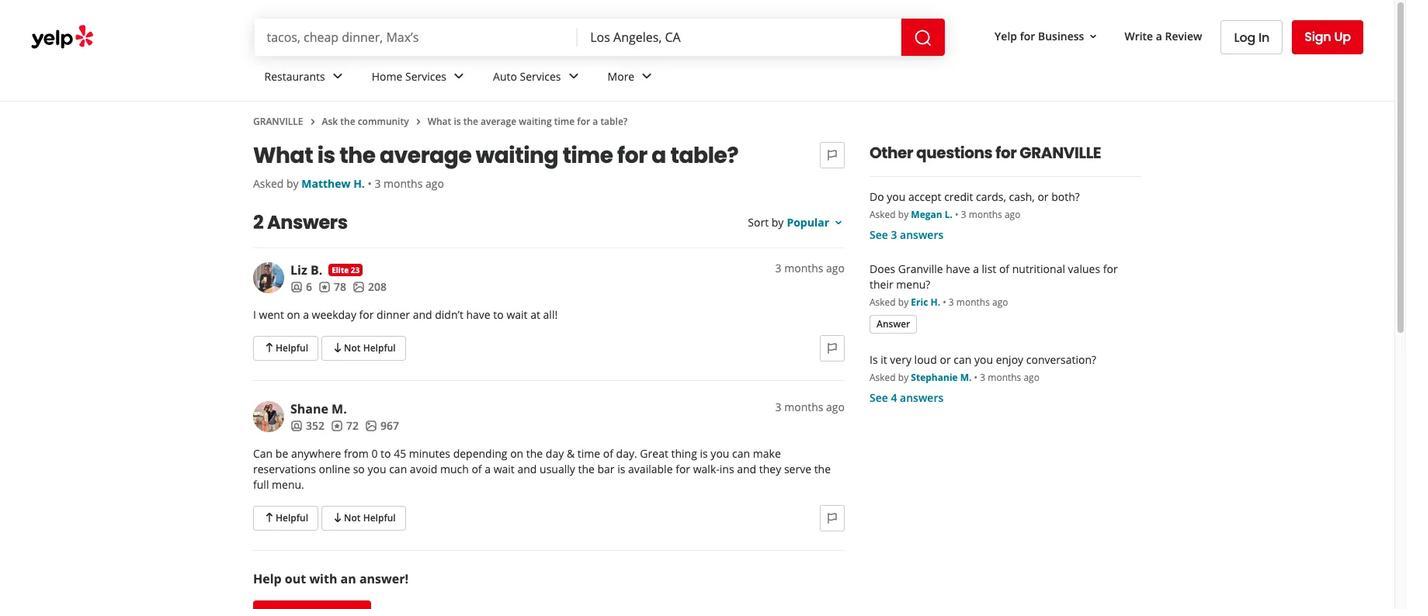 Task type: vqa. For each thing, say whether or not it's contained in the screenshot.
the read
no



Task type: describe. For each thing, give the bounding box(es) containing it.
asked for asked by matthew h.
[[253, 176, 284, 191]]

walk-
[[693, 462, 720, 477]]

3 right l.
[[961, 208, 967, 221]]

popular
[[787, 215, 830, 230]]

not helpful for for
[[344, 342, 396, 355]]

16 review v2 image
[[318, 281, 331, 293]]

3 months ago for asked by stephanie m.
[[980, 371, 1040, 384]]

ask the community link
[[322, 115, 409, 128]]

search image
[[914, 28, 933, 47]]

for up "cards,"
[[996, 142, 1017, 164]]

1 vertical spatial m.
[[332, 401, 347, 418]]

see 3 answers
[[870, 228, 944, 242]]

not helpful button for weekday
[[322, 337, 406, 361]]

liz b. link
[[291, 262, 323, 279]]

have inside does granville have a list of nutritional values for their menu?
[[946, 262, 971, 277]]

by for stephanie
[[899, 371, 909, 384]]

at
[[531, 308, 541, 322]]

great
[[640, 447, 669, 461]]

services for auto services
[[520, 69, 561, 84]]

with
[[309, 571, 337, 588]]

see for see 4 answers
[[870, 391, 888, 405]]

3 down is it very loud or can you enjoy conversation?
[[980, 371, 986, 384]]

enjoy
[[996, 353, 1024, 367]]

their
[[870, 277, 894, 292]]

you left enjoy in the right of the page
[[975, 353, 993, 367]]

it
[[881, 353, 888, 367]]

elite 23
[[332, 265, 360, 276]]

16 review v2 image
[[331, 420, 343, 433]]

sign up link
[[1293, 20, 1364, 54]]

2 vertical spatial of
[[472, 462, 482, 477]]

very
[[890, 353, 912, 367]]

the left day on the bottom left of the page
[[526, 447, 543, 461]]

stephanie m. link
[[911, 371, 972, 384]]

you up ins
[[711, 447, 730, 461]]

months for asked by eric h.
[[957, 296, 990, 309]]

friends element for on
[[291, 280, 312, 295]]

0 horizontal spatial can
[[389, 462, 407, 477]]

asked by eric h.
[[870, 296, 941, 309]]

3 down sort by popular at top
[[776, 261, 782, 276]]

write a review link
[[1119, 22, 1209, 50]]

for inside does granville have a list of nutritional values for their menu?
[[1104, 262, 1118, 277]]

you down 0
[[368, 462, 386, 477]]

granville
[[899, 262, 943, 277]]

is up walk-
[[700, 447, 708, 461]]

16 nothelpful v2 image
[[332, 342, 344, 354]]

is right bar
[[618, 462, 626, 477]]

2 answers
[[253, 210, 348, 235]]

report answer image for i went on a weekday for dinner and didn't have to wait at all!
[[826, 342, 839, 355]]

the left bar
[[578, 462, 595, 477]]

by for megan
[[899, 208, 909, 221]]

for inside button
[[1020, 28, 1036, 43]]

asked for asked by eric h.
[[870, 296, 896, 309]]

write
[[1125, 28, 1154, 43]]

eric
[[911, 296, 929, 309]]

do you accept credit cards, cash, or both?
[[870, 190, 1080, 204]]

of inside does granville have a list of nutritional values for their menu?
[[1000, 262, 1010, 277]]

16 friends v2 image for 352
[[291, 420, 303, 433]]

sign up
[[1305, 28, 1352, 46]]

is down home services link at top
[[454, 115, 461, 128]]

3 months ago for asked by matthew h.
[[375, 176, 444, 191]]

1 vertical spatial of
[[603, 447, 614, 461]]

0 vertical spatial m.
[[961, 371, 972, 384]]

16 chevron down v2 image
[[1088, 30, 1100, 43]]

the right the serve
[[815, 462, 831, 477]]

sort
[[748, 215, 769, 230]]

friends element for anywhere
[[291, 419, 325, 434]]

1 vertical spatial what is the average waiting time for a table?
[[253, 141, 739, 171]]

is
[[870, 353, 878, 367]]

shane
[[291, 401, 329, 418]]

yelp for business
[[995, 28, 1085, 43]]

more link
[[595, 56, 669, 101]]

months up the serve
[[785, 400, 824, 415]]

shane m.
[[291, 401, 347, 418]]

ago for asked by eric h.
[[993, 296, 1009, 309]]

3 right matthew h. link
[[375, 176, 381, 191]]

16 nothelpful v2 image
[[332, 512, 344, 524]]

help out with an answer!
[[253, 571, 409, 588]]

see for see 3 answers
[[870, 228, 888, 242]]

1 vertical spatial time
[[563, 141, 613, 171]]

helpful button for i went on a weekday for dinner and didn't have to wait at all!
[[253, 337, 319, 361]]

0 vertical spatial table?
[[601, 115, 628, 128]]

liz
[[291, 262, 307, 279]]

967
[[381, 419, 399, 433]]

up
[[1335, 28, 1352, 46]]

auto services
[[493, 69, 561, 84]]

Near text field
[[591, 29, 889, 46]]

ago for asked by matthew h.
[[426, 176, 444, 191]]

popular button
[[787, 215, 845, 230]]

services for home services
[[405, 69, 447, 84]]

16 helpful v2 image
[[263, 512, 276, 524]]

an
[[341, 571, 356, 588]]

0 horizontal spatial and
[[413, 308, 432, 322]]

1 horizontal spatial and
[[518, 462, 537, 477]]

ask the community
[[322, 115, 409, 128]]

months down popular
[[785, 261, 824, 276]]

answers for see 4 answers
[[900, 391, 944, 405]]

from
[[344, 447, 369, 461]]

cards,
[[976, 190, 1007, 204]]

write a review
[[1125, 28, 1203, 43]]

by for popular
[[772, 215, 784, 230]]

0 horizontal spatial on
[[287, 308, 300, 322]]

list
[[982, 262, 997, 277]]

can be anywhere from 0 to 45 minutes depending on the day & time of day.  great thing is you can make reservations online so you can avoid much of a wait and usually the bar is available for walk-ins and they serve the full menu.
[[253, 447, 831, 492]]

0 vertical spatial time
[[554, 115, 575, 128]]

0 vertical spatial average
[[481, 115, 517, 128]]

do
[[870, 190, 884, 204]]

minutes
[[409, 447, 451, 461]]

helpful down the menu.
[[276, 512, 308, 525]]

depending
[[453, 447, 508, 461]]

elite 23 link
[[329, 264, 363, 277]]

sign
[[1305, 28, 1332, 46]]

community
[[358, 115, 409, 128]]

does granville have a list of nutritional values for their menu?
[[870, 262, 1118, 292]]

the down ask the community link
[[340, 141, 376, 171]]

accept
[[909, 190, 942, 204]]

24 chevron down v2 image
[[328, 67, 347, 86]]

24 chevron down v2 image for home services
[[450, 67, 468, 86]]

more
[[608, 69, 635, 84]]

16 chevron right v2 image for granville
[[306, 116, 319, 128]]

does
[[870, 262, 896, 277]]

report question image
[[826, 149, 839, 161]]

both?
[[1052, 190, 1080, 204]]

months for asked by matthew h.
[[384, 176, 423, 191]]

log in
[[1235, 28, 1270, 46]]

reviews element for 352
[[331, 419, 359, 434]]

dinner
[[377, 308, 410, 322]]

ago for asked by megan l.
[[1005, 208, 1021, 221]]

helpful right 16 nothelpful v2 icon
[[363, 512, 396, 525]]

by for eric
[[899, 296, 909, 309]]

credit
[[945, 190, 974, 204]]

for down auto services link on the left
[[577, 115, 590, 128]]

answers
[[267, 210, 348, 235]]

3 down asked by megan l.
[[891, 228, 898, 242]]

other questions for granville
[[870, 142, 1102, 164]]

see 4 answers
[[870, 391, 944, 405]]

bar
[[598, 462, 615, 477]]

photo of shane m. image
[[253, 402, 284, 433]]

16 photos v2 image for 967
[[365, 420, 377, 433]]

values
[[1069, 262, 1101, 277]]

went
[[259, 308, 284, 322]]

the right ask at the top left of page
[[340, 115, 355, 128]]

0 horizontal spatial granville
[[253, 115, 303, 128]]

6
[[306, 280, 312, 294]]

make
[[753, 447, 781, 461]]

loud
[[915, 353, 937, 367]]

352
[[306, 419, 325, 433]]

ins
[[720, 462, 734, 477]]

asked by matthew h.
[[253, 176, 365, 191]]

online
[[319, 462, 350, 477]]

review
[[1166, 28, 1203, 43]]

granville link
[[253, 115, 303, 128]]

matthew h. link
[[302, 176, 365, 191]]

answers for see 3 answers
[[900, 228, 944, 242]]



Task type: locate. For each thing, give the bounding box(es) containing it.
for
[[1020, 28, 1036, 43], [577, 115, 590, 128], [618, 141, 648, 171], [996, 142, 1017, 164], [1104, 262, 1118, 277], [359, 308, 374, 322], [676, 462, 691, 477]]

have right "didn't"
[[466, 308, 491, 322]]

report answer image for can be anywhere from 0 to 45 minutes depending on the day & time of day.  great thing is you can make reservations online so you can avoid much of a wait and usually the bar is available for walk-ins and they serve the full menu.
[[826, 512, 839, 525]]

wait down depending
[[494, 462, 515, 477]]

1 helpful button from the top
[[253, 337, 319, 361]]

0 horizontal spatial services
[[405, 69, 447, 84]]

3 24 chevron down v2 image from the left
[[638, 67, 657, 86]]

by down very
[[899, 371, 909, 384]]

services
[[405, 69, 447, 84], [520, 69, 561, 84]]

1 vertical spatial helpful button
[[253, 507, 319, 531]]

reviews element right 352
[[331, 419, 359, 434]]

0 vertical spatial friends element
[[291, 280, 312, 295]]

2 not helpful button from the top
[[322, 507, 406, 531]]

1 24 chevron down v2 image from the left
[[450, 67, 468, 86]]

reviews element containing 72
[[331, 419, 359, 434]]

h. right 'eric'
[[931, 296, 941, 309]]

for inside "can be anywhere from 0 to 45 minutes depending on the day & time of day.  great thing is you can make reservations online so you can avoid much of a wait and usually the bar is available for walk-ins and they serve the full menu."
[[676, 462, 691, 477]]

reservations
[[253, 462, 316, 477]]

is up matthew
[[317, 141, 335, 171]]

for down thing
[[676, 462, 691, 477]]

by for matthew
[[287, 176, 299, 191]]

1 vertical spatial photos element
[[365, 419, 399, 434]]

1 vertical spatial reviews element
[[331, 419, 359, 434]]

time inside "can be anywhere from 0 to 45 minutes depending on the day & time of day.  great thing is you can make reservations online so you can avoid much of a wait and usually the bar is available for walk-ins and they serve the full menu."
[[578, 447, 601, 461]]

1 vertical spatial h.
[[931, 296, 941, 309]]

1 horizontal spatial or
[[1038, 190, 1049, 204]]

0 vertical spatial to
[[494, 308, 504, 322]]

see up does
[[870, 228, 888, 242]]

0 vertical spatial not helpful
[[344, 342, 396, 355]]

wait
[[507, 308, 528, 322], [494, 462, 515, 477]]

2 report answer image from the top
[[826, 512, 839, 525]]

available
[[628, 462, 673, 477]]

0 vertical spatial see
[[870, 228, 888, 242]]

in
[[1259, 28, 1270, 46]]

1 horizontal spatial services
[[520, 69, 561, 84]]

not helpful
[[344, 342, 396, 355], [344, 512, 396, 525]]

on
[[287, 308, 300, 322], [510, 447, 524, 461]]

helpful down the went
[[276, 342, 308, 355]]

3 months ago for asked by megan l.
[[961, 208, 1021, 221]]

the down home services link at top
[[463, 115, 478, 128]]

0 vertical spatial on
[[287, 308, 300, 322]]

1 vertical spatial see
[[870, 391, 888, 405]]

conversation?
[[1027, 353, 1097, 367]]

1 vertical spatial on
[[510, 447, 524, 461]]

2 16 chevron right v2 image from the left
[[412, 116, 425, 128]]

by right sort
[[772, 215, 784, 230]]

day
[[546, 447, 564, 461]]

of down depending
[[472, 462, 482, 477]]

1 horizontal spatial have
[[946, 262, 971, 277]]

of
[[1000, 262, 1010, 277], [603, 447, 614, 461], [472, 462, 482, 477]]

asked for asked by megan l.
[[870, 208, 896, 221]]

0 vertical spatial granville
[[253, 115, 303, 128]]

16 friends v2 image left 352
[[291, 420, 303, 433]]

not helpful down so
[[344, 512, 396, 525]]

1 horizontal spatial table?
[[671, 141, 739, 171]]

on inside "can be anywhere from 0 to 45 minutes depending on the day & time of day.  great thing is you can make reservations online so you can avoid much of a wait and usually the bar is available for walk-ins and they serve the full menu."
[[510, 447, 524, 461]]

nutritional
[[1013, 262, 1066, 277]]

1 not helpful from the top
[[344, 342, 396, 355]]

asked down do
[[870, 208, 896, 221]]

1 horizontal spatial m.
[[961, 371, 972, 384]]

eric h. link
[[911, 296, 941, 309]]

none field find
[[267, 29, 566, 46]]

can
[[253, 447, 273, 461]]

you right do
[[887, 190, 906, 204]]

not down so
[[344, 512, 361, 525]]

0 vertical spatial not helpful button
[[322, 337, 406, 361]]

1 horizontal spatial granville
[[1020, 142, 1102, 164]]

not helpful down dinner
[[344, 342, 396, 355]]

0 horizontal spatial what
[[253, 141, 313, 171]]

not helpful button for 0
[[322, 507, 406, 531]]

and left usually on the bottom left of the page
[[518, 462, 537, 477]]

photos element containing 967
[[365, 419, 399, 434]]

on right the went
[[287, 308, 300, 322]]

of right list
[[1000, 262, 1010, 277]]

0 vertical spatial photos element
[[353, 280, 387, 295]]

24 chevron down v2 image inside home services link
[[450, 67, 468, 86]]

0 vertical spatial have
[[946, 262, 971, 277]]

2 vertical spatial time
[[578, 447, 601, 461]]

helpful button for can be anywhere from 0 to 45 minutes depending on the day & time of day.  great thing is you can make reservations online so you can avoid much of a wait and usually the bar is available for walk-ins and they serve the full menu.
[[253, 507, 319, 531]]

months down does granville have a list of nutritional values for their menu?
[[957, 296, 990, 309]]

2 friends element from the top
[[291, 419, 325, 434]]

1 vertical spatial friends element
[[291, 419, 325, 434]]

what down home services link at top
[[428, 115, 452, 128]]

stephanie
[[911, 371, 958, 384]]

2 16 friends v2 image from the top
[[291, 420, 303, 433]]

ask
[[322, 115, 338, 128]]

helpful button down the went
[[253, 337, 319, 361]]

average down the community
[[380, 141, 472, 171]]

16 chevron right v2 image left ask at the top left of page
[[306, 116, 319, 128]]

a inside "can be anywhere from 0 to 45 minutes depending on the day & time of day.  great thing is you can make reservations online so you can avoid much of a wait and usually the bar is available for walk-ins and they serve the full menu."
[[485, 462, 491, 477]]

2 see from the top
[[870, 391, 888, 405]]

0 horizontal spatial h.
[[354, 176, 365, 191]]

not down weekday
[[344, 342, 361, 355]]

1 horizontal spatial on
[[510, 447, 524, 461]]

1 vertical spatial answers
[[900, 391, 944, 405]]

1 not helpful button from the top
[[322, 337, 406, 361]]

photos element
[[353, 280, 387, 295], [365, 419, 399, 434]]

log
[[1235, 28, 1256, 46]]

elite
[[332, 265, 349, 276]]

or up stephanie m. link
[[940, 353, 951, 367]]

what is the average waiting time for a table?
[[428, 115, 628, 128], [253, 141, 739, 171]]

answer link
[[870, 315, 918, 334]]

1 vertical spatial can
[[733, 447, 750, 461]]

0 vertical spatial report answer image
[[826, 342, 839, 355]]

what
[[428, 115, 452, 128], [253, 141, 313, 171]]

for right yelp
[[1020, 28, 1036, 43]]

1 vertical spatial granville
[[1020, 142, 1102, 164]]

3 months ago up the serve
[[776, 400, 845, 415]]

restaurants
[[264, 69, 325, 84]]

2 not helpful from the top
[[344, 512, 396, 525]]

report answer image
[[826, 342, 839, 355], [826, 512, 839, 525]]

1 vertical spatial table?
[[671, 141, 739, 171]]

so
[[353, 462, 365, 477]]

time
[[554, 115, 575, 128], [563, 141, 613, 171], [578, 447, 601, 461]]

1 see from the top
[[870, 228, 888, 242]]

1 vertical spatial 16 photos v2 image
[[365, 420, 377, 433]]

asked down it
[[870, 371, 896, 384]]

0 vertical spatial wait
[[507, 308, 528, 322]]

by left 'eric'
[[899, 296, 909, 309]]

0 vertical spatial can
[[954, 353, 972, 367]]

3 months ago down "cards,"
[[961, 208, 1021, 221]]

0 horizontal spatial table?
[[601, 115, 628, 128]]

1 horizontal spatial what
[[428, 115, 452, 128]]

to inside "can be anywhere from 0 to 45 minutes depending on the day & time of day.  great thing is you can make reservations online so you can avoid much of a wait and usually the bar is available for walk-ins and they serve the full menu."
[[381, 447, 391, 461]]

asked up the 2
[[253, 176, 284, 191]]

b.
[[311, 262, 323, 279]]

0 horizontal spatial of
[[472, 462, 482, 477]]

help
[[253, 571, 282, 588]]

to left at
[[494, 308, 504, 322]]

1 none field from the left
[[267, 29, 566, 46]]

much
[[440, 462, 469, 477]]

24 chevron down v2 image for more
[[638, 67, 657, 86]]

sort by popular
[[748, 215, 830, 230]]

1 horizontal spatial 24 chevron down v2 image
[[564, 67, 583, 86]]

reviews element for 6
[[318, 280, 346, 295]]

and right ins
[[737, 462, 757, 477]]

3 months ago down popular
[[776, 261, 845, 276]]

0 horizontal spatial or
[[940, 353, 951, 367]]

0 vertical spatial what
[[428, 115, 452, 128]]

for right values
[[1104, 262, 1118, 277]]

reviews element down elite
[[318, 280, 346, 295]]

matthew
[[302, 176, 351, 191]]

h. for matthew h.
[[354, 176, 365, 191]]

0 vertical spatial 16 photos v2 image
[[353, 281, 365, 293]]

by left matthew
[[287, 176, 299, 191]]

1 16 friends v2 image from the top
[[291, 281, 303, 293]]

menu?
[[897, 277, 931, 292]]

1 vertical spatial average
[[380, 141, 472, 171]]

not helpful for to
[[344, 512, 396, 525]]

to right 0
[[381, 447, 391, 461]]

24 chevron down v2 image
[[450, 67, 468, 86], [564, 67, 583, 86], [638, 67, 657, 86]]

months down enjoy in the right of the page
[[988, 371, 1022, 384]]

24 chevron down v2 image right more
[[638, 67, 657, 86]]

2 24 chevron down v2 image from the left
[[564, 67, 583, 86]]

2 not from the top
[[344, 512, 361, 525]]

restaurants link
[[252, 56, 359, 101]]

is
[[454, 115, 461, 128], [317, 141, 335, 171], [700, 447, 708, 461], [618, 462, 626, 477]]

friends element down liz
[[291, 280, 312, 295]]

asked
[[253, 176, 284, 191], [870, 208, 896, 221], [870, 296, 896, 309], [870, 371, 896, 384]]

1 vertical spatial waiting
[[476, 141, 559, 171]]

16 chevron right v2 image
[[306, 116, 319, 128], [412, 116, 425, 128]]

other
[[870, 142, 914, 164]]

m. down is it very loud or can you enjoy conversation?
[[961, 371, 972, 384]]

asked for asked by stephanie m.
[[870, 371, 896, 384]]

anywhere
[[291, 447, 341, 461]]

on right depending
[[510, 447, 524, 461]]

16 friends v2 image left 6
[[291, 281, 303, 293]]

answers down asked by stephanie m.
[[900, 391, 944, 405]]

by up the see 3 answers link
[[899, 208, 909, 221]]

you
[[887, 190, 906, 204], [975, 353, 993, 367], [711, 447, 730, 461], [368, 462, 386, 477]]

24 chevron down v2 image inside more link
[[638, 67, 657, 86]]

1 friends element from the top
[[291, 280, 312, 295]]

h. right matthew
[[354, 176, 365, 191]]

services inside home services link
[[405, 69, 447, 84]]

services right the home
[[405, 69, 447, 84]]

2 helpful button from the top
[[253, 507, 319, 531]]

1 horizontal spatial average
[[481, 115, 517, 128]]

usually
[[540, 462, 575, 477]]

4
[[891, 391, 898, 405]]

3 months ago for asked by eric h.
[[949, 296, 1009, 309]]

45
[[394, 447, 406, 461]]

not helpful button down weekday
[[322, 337, 406, 361]]

1 vertical spatial not
[[344, 512, 361, 525]]

reviews element containing 78
[[318, 280, 346, 295]]

0 horizontal spatial m.
[[332, 401, 347, 418]]

home services
[[372, 69, 447, 84]]

3 up make
[[776, 400, 782, 415]]

2 horizontal spatial of
[[1000, 262, 1010, 277]]

months down the community
[[384, 176, 423, 191]]

granville up both?
[[1020, 142, 1102, 164]]

16 chevron right v2 image for ask the community
[[412, 116, 425, 128]]

1 horizontal spatial to
[[494, 308, 504, 322]]

not for 0
[[344, 512, 361, 525]]

16 photos v2 image
[[353, 281, 365, 293], [365, 420, 377, 433]]

photos element down 23
[[353, 280, 387, 295]]

0 vertical spatial what is the average waiting time for a table?
[[428, 115, 628, 128]]

menu.
[[272, 478, 304, 492]]

16 photos v2 image left 967
[[365, 420, 377, 433]]

0 horizontal spatial to
[[381, 447, 391, 461]]

0 vertical spatial or
[[1038, 190, 1049, 204]]

23
[[351, 265, 360, 276]]

0 vertical spatial reviews element
[[318, 280, 346, 295]]

thing
[[671, 447, 697, 461]]

72
[[346, 419, 359, 433]]

auto services link
[[481, 56, 595, 101]]

none field near
[[591, 29, 889, 46]]

0 horizontal spatial 16 chevron right v2 image
[[306, 116, 319, 128]]

208
[[368, 280, 387, 294]]

1 vertical spatial not helpful
[[344, 512, 396, 525]]

have left list
[[946, 262, 971, 277]]

photos element containing 208
[[353, 280, 387, 295]]

ago
[[426, 176, 444, 191], [1005, 208, 1021, 221], [827, 261, 845, 276], [993, 296, 1009, 309], [1024, 371, 1040, 384], [827, 400, 845, 415]]

for left dinner
[[359, 308, 374, 322]]

friends element containing 352
[[291, 419, 325, 434]]

2 vertical spatial can
[[389, 462, 407, 477]]

not for weekday
[[344, 342, 361, 355]]

0 vertical spatial of
[[1000, 262, 1010, 277]]

3 months ago down enjoy in the right of the page
[[980, 371, 1040, 384]]

1 vertical spatial wait
[[494, 462, 515, 477]]

24 chevron down v2 image right the auto services
[[564, 67, 583, 86]]

1 answers from the top
[[900, 228, 944, 242]]

asked by stephanie m.
[[870, 371, 972, 384]]

months for asked by stephanie m.
[[988, 371, 1022, 384]]

16 photos v2 image for 208
[[353, 281, 365, 293]]

services inside auto services link
[[520, 69, 561, 84]]

2 horizontal spatial can
[[954, 353, 972, 367]]

78
[[334, 280, 346, 294]]

photos element up 0
[[365, 419, 399, 434]]

home services link
[[359, 56, 481, 101]]

can up ins
[[733, 447, 750, 461]]

2 horizontal spatial and
[[737, 462, 757, 477]]

1 horizontal spatial none field
[[591, 29, 889, 46]]

photo of liz b. image
[[253, 263, 284, 294]]

questions
[[917, 142, 993, 164]]

granville down restaurants
[[253, 115, 303, 128]]

16 friends v2 image for 6
[[291, 281, 303, 293]]

0
[[372, 447, 378, 461]]

0 vertical spatial helpful button
[[253, 337, 319, 361]]

months down "cards,"
[[969, 208, 1003, 221]]

or right cash,
[[1038, 190, 1049, 204]]

can down 45 on the left of the page
[[389, 462, 407, 477]]

friends element
[[291, 280, 312, 295], [291, 419, 325, 434]]

the
[[340, 115, 355, 128], [463, 115, 478, 128], [340, 141, 376, 171], [526, 447, 543, 461], [578, 462, 595, 477], [815, 462, 831, 477]]

1 vertical spatial have
[[466, 308, 491, 322]]

1 services from the left
[[405, 69, 447, 84]]

None search field
[[254, 19, 948, 56]]

all!
[[543, 308, 558, 322]]

business categories element
[[252, 56, 1364, 101]]

reviews element
[[318, 280, 346, 295], [331, 419, 359, 434]]

wait inside "can be anywhere from 0 to 45 minutes depending on the day & time of day.  great thing is you can make reservations online so you can avoid much of a wait and usually the bar is available for walk-ins and they serve the full menu."
[[494, 462, 515, 477]]

16 friends v2 image
[[291, 281, 303, 293], [291, 420, 303, 433]]

1 not from the top
[[344, 342, 361, 355]]

business
[[1038, 28, 1085, 43]]

friends element down shane
[[291, 419, 325, 434]]

average down auto
[[481, 115, 517, 128]]

liz b.
[[291, 262, 323, 279]]

24 chevron down v2 image inside auto services link
[[564, 67, 583, 86]]

1 horizontal spatial of
[[603, 447, 614, 461]]

asked down their in the right top of the page
[[870, 296, 896, 309]]

be
[[276, 447, 288, 461]]

16 helpful v2 image
[[263, 342, 276, 354]]

Find text field
[[267, 29, 566, 46]]

asked by megan l.
[[870, 208, 953, 221]]

yelp
[[995, 28, 1018, 43]]

1 horizontal spatial 16 chevron right v2 image
[[412, 116, 425, 128]]

3 months ago down the community
[[375, 176, 444, 191]]

and left "didn't"
[[413, 308, 432, 322]]

ago for asked by stephanie m.
[[1024, 371, 1040, 384]]

helpful down dinner
[[363, 342, 396, 355]]

a inside does granville have a list of nutritional values for their menu?
[[973, 262, 979, 277]]

0 vertical spatial answers
[[900, 228, 944, 242]]

serve
[[784, 462, 812, 477]]

photos element for to
[[365, 419, 399, 434]]

2 answers from the top
[[900, 391, 944, 405]]

months for asked by megan l.
[[969, 208, 1003, 221]]

3 right eric h. link
[[949, 296, 954, 309]]

1 horizontal spatial can
[[733, 447, 750, 461]]

0 horizontal spatial average
[[380, 141, 472, 171]]

1 vertical spatial not helpful button
[[322, 507, 406, 531]]

megan
[[911, 208, 943, 221]]

2 services from the left
[[520, 69, 561, 84]]

see left 4
[[870, 391, 888, 405]]

not helpful button down so
[[322, 507, 406, 531]]

avoid
[[410, 462, 438, 477]]

0 vertical spatial not
[[344, 342, 361, 355]]

h. for eric h.
[[931, 296, 941, 309]]

wait left at
[[507, 308, 528, 322]]

0 vertical spatial 16 friends v2 image
[[291, 281, 303, 293]]

log in link
[[1221, 20, 1283, 54]]

0 horizontal spatial have
[[466, 308, 491, 322]]

have
[[946, 262, 971, 277], [466, 308, 491, 322]]

l.
[[945, 208, 953, 221]]

for down more link at the left of the page
[[618, 141, 648, 171]]

24 chevron down v2 image for auto services
[[564, 67, 583, 86]]

to
[[494, 308, 504, 322], [381, 447, 391, 461]]

can
[[954, 353, 972, 367], [733, 447, 750, 461], [389, 462, 407, 477]]

1 horizontal spatial h.
[[931, 296, 941, 309]]

None field
[[267, 29, 566, 46], [591, 29, 889, 46]]

helpful
[[276, 342, 308, 355], [363, 342, 396, 355], [276, 512, 308, 525], [363, 512, 396, 525]]

friends element containing 6
[[291, 280, 312, 295]]

0 vertical spatial h.
[[354, 176, 365, 191]]

16 chevron right v2 image right the community
[[412, 116, 425, 128]]

months
[[384, 176, 423, 191], [969, 208, 1003, 221], [785, 261, 824, 276], [957, 296, 990, 309], [988, 371, 1022, 384], [785, 400, 824, 415]]

h.
[[354, 176, 365, 191], [931, 296, 941, 309]]

can up stephanie m. link
[[954, 353, 972, 367]]

0 vertical spatial waiting
[[519, 115, 552, 128]]

1 vertical spatial what
[[253, 141, 313, 171]]

2 horizontal spatial 24 chevron down v2 image
[[638, 67, 657, 86]]

1 vertical spatial or
[[940, 353, 951, 367]]

1 report answer image from the top
[[826, 342, 839, 355]]

megan l. link
[[911, 208, 953, 221]]

24 chevron down v2 image left auto
[[450, 67, 468, 86]]

1 vertical spatial report answer image
[[826, 512, 839, 525]]

i
[[253, 308, 256, 322]]

of up bar
[[603, 447, 614, 461]]

0 horizontal spatial 24 chevron down v2 image
[[450, 67, 468, 86]]

home
[[372, 69, 403, 84]]

is it very loud or can you enjoy conversation?
[[870, 353, 1097, 367]]

0 horizontal spatial none field
[[267, 29, 566, 46]]

2 none field from the left
[[591, 29, 889, 46]]

out
[[285, 571, 306, 588]]

1 vertical spatial 16 friends v2 image
[[291, 420, 303, 433]]

helpful button
[[253, 337, 319, 361], [253, 507, 319, 531]]

1 16 chevron right v2 image from the left
[[306, 116, 319, 128]]

answers down megan
[[900, 228, 944, 242]]

1 vertical spatial to
[[381, 447, 391, 461]]

photos element for for
[[353, 280, 387, 295]]



